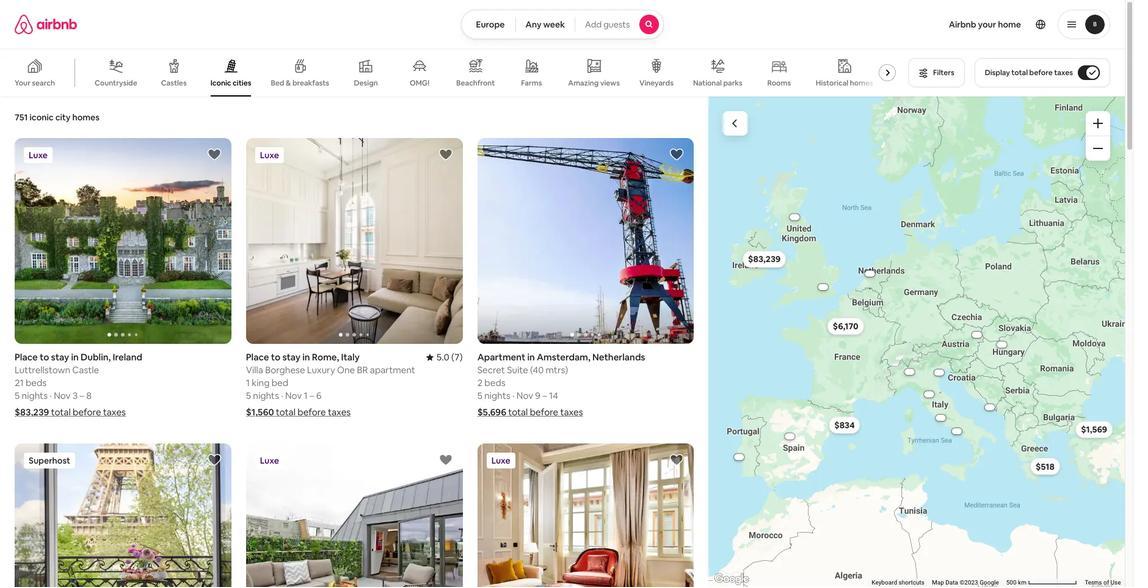 Task type: describe. For each thing, give the bounding box(es) containing it.
before inside button
[[1030, 68, 1053, 78]]

zoom out image
[[1094, 144, 1103, 153]]

luttrellstown
[[15, 364, 70, 376]]

before inside place to stay in dublin, ireland luttrellstown castle 21 beds 5 nights · nov 3 – 8 $83,239 total before taxes
[[73, 406, 101, 418]]

one
[[337, 364, 355, 376]]

netherlands
[[593, 351, 646, 363]]

· inside place to stay in rome, italy villa borghese luxury one br apartment 1 king bed 5 nights · nov 1 – 6 $1,560 total before taxes
[[281, 390, 283, 401]]

national
[[693, 78, 722, 88]]

nights inside place to stay in rome, italy villa borghese luxury one br apartment 1 king bed 5 nights · nov 1 – 6 $1,560 total before taxes
[[253, 390, 279, 401]]

5.0
[[437, 351, 450, 363]]

total inside button
[[1012, 68, 1028, 78]]

$4,209
[[924, 392, 935, 396]]

nov inside place to stay in rome, italy villa borghese luxury one br apartment 1 king bed 5 nights · nov 1 – 6 $1,560 total before taxes
[[285, 390, 302, 401]]

farms
[[521, 78, 542, 88]]

add guests
[[585, 19, 630, 30]]

place to stay in rome, italy villa borghese luxury one br apartment 1 king bed 5 nights · nov 1 – 6 $1,560 total before taxes
[[246, 351, 415, 418]]

to for villa
[[271, 351, 281, 363]]

google map
showing 30 stays. region
[[709, 97, 1126, 587]]

add to wishlist: apartment in amsterdam, netherlands image
[[670, 147, 685, 162]]

add to wishlist: place to stay in dublin, ireland image
[[207, 147, 222, 162]]

beds for 21 beds
[[26, 377, 47, 389]]

751 iconic city homes
[[15, 112, 100, 123]]

luxury
[[307, 364, 335, 376]]

historical
[[816, 78, 849, 88]]

$4,209 button
[[918, 391, 942, 397]]

terms of use link
[[1086, 579, 1122, 586]]

$11,793 button
[[978, 404, 1003, 410]]

nights for 21
[[22, 390, 48, 401]]

amsterdam,
[[537, 351, 591, 363]]

$10,355
[[817, 285, 830, 289]]

to for luttrellstown
[[40, 351, 49, 363]]

place to stay in dublin, ireland luttrellstown castle 21 beds 5 nights · nov 3 – 8 $83,239 total before taxes
[[15, 351, 142, 418]]

iconic
[[30, 112, 54, 123]]

europe button
[[461, 10, 516, 39]]

any week button
[[515, 10, 576, 39]]

add
[[585, 19, 602, 30]]

your search
[[15, 78, 55, 88]]

king
[[252, 377, 270, 389]]

group containing iconic cities
[[0, 49, 901, 97]]

$51,636 button
[[928, 369, 952, 375]]

total inside place to stay in dublin, ireland luttrellstown castle 21 beds 5 nights · nov 3 – 8 $83,239 total before taxes
[[51, 406, 71, 418]]

vineyards
[[640, 78, 674, 88]]

6
[[316, 390, 322, 401]]

terms
[[1086, 579, 1103, 586]]

add to wishlist: place to stay in london, uk image
[[438, 453, 453, 467]]

city
[[55, 112, 71, 123]]

5 for 2 beds
[[478, 390, 483, 401]]

filters
[[934, 68, 955, 78]]

guests
[[604, 19, 630, 30]]

display total before taxes button
[[975, 58, 1111, 87]]

0 horizontal spatial homes
[[72, 112, 100, 123]]

iconic
[[211, 78, 231, 88]]

nights for 2
[[485, 390, 511, 401]]

place for luttrellstown
[[15, 351, 38, 363]]

borghese
[[265, 364, 305, 376]]

any week
[[526, 19, 565, 30]]

dublin,
[[81, 351, 111, 363]]

omg!
[[410, 78, 430, 88]]

&
[[286, 78, 291, 88]]

amazing views
[[568, 78, 620, 88]]

display total before taxes
[[985, 68, 1074, 78]]

$6,170
[[833, 321, 859, 332]]

mtrs)
[[546, 364, 568, 376]]

bed
[[271, 78, 284, 88]]

secret
[[478, 364, 505, 376]]

map data ©2023 google
[[933, 579, 1000, 586]]

stay for castle
[[51, 351, 69, 363]]

add to wishlist: place to stay in rome, italy image
[[438, 147, 453, 162]]

italy
[[341, 351, 360, 363]]

$83,239 inside place to stay in dublin, ireland luttrellstown castle 21 beds 5 nights · nov 3 – 8 $83,239 total before taxes
[[15, 406, 49, 418]]

cities
[[233, 78, 251, 88]]

8
[[86, 390, 92, 401]]

$83,239 inside button
[[749, 254, 781, 265]]

1 horizontal spatial 1
[[304, 390, 308, 401]]

$1,560
[[246, 406, 274, 418]]

$518
[[1036, 461, 1055, 472]]

before inside place to stay in rome, italy villa borghese luxury one br apartment 1 king bed 5 nights · nov 1 – 6 $1,560 total before taxes
[[298, 406, 326, 418]]

europe
[[476, 19, 505, 30]]

br
[[357, 364, 368, 376]]

$1,569 button
[[1076, 421, 1114, 438]]

taxes inside place to stay in rome, italy villa borghese luxury one br apartment 1 king bed 5 nights · nov 1 – 6 $1,560 total before taxes
[[328, 406, 351, 418]]

nov for 2 beds
[[517, 390, 533, 401]]

bed
[[272, 377, 288, 389]]

nov for 21 beds
[[54, 390, 71, 401]]

your
[[15, 78, 30, 88]]

airbnb
[[949, 19, 977, 30]]

$5,696
[[478, 406, 507, 418]]

ireland
[[113, 351, 142, 363]]

in for borghese
[[303, 351, 310, 363]]

$51,636
[[934, 370, 946, 374]]

of
[[1104, 579, 1110, 586]]

map
[[933, 579, 945, 586]]

airbnb your home link
[[942, 12, 1029, 37]]

500
[[1007, 579, 1017, 586]]

– for luttrellstown castle
[[80, 390, 84, 401]]

5.0 (7)
[[437, 351, 463, 363]]

add guests button
[[575, 10, 664, 39]]

profile element
[[679, 0, 1111, 49]]

google
[[980, 579, 1000, 586]]

in for castle
[[71, 351, 79, 363]]

total inside apartment in amsterdam, netherlands secret suite (40 mtrs) 2 beds 5 nights · nov 9 – 14 $5,696 total before taxes
[[509, 406, 528, 418]]

apartment
[[478, 351, 526, 363]]



Task type: vqa. For each thing, say whether or not it's contained in the screenshot.
for inside The perfect getaway for a couple! Super private and cozy but close enough to the rest of the Hill Country and everything it has to offer. The hosts were great and we will definitely be back!
no



Task type: locate. For each thing, give the bounding box(es) containing it.
nov
[[54, 390, 71, 401], [285, 390, 302, 401], [517, 390, 533, 401]]

1 vertical spatial $83,239
[[15, 406, 49, 418]]

0 horizontal spatial place
[[15, 351, 38, 363]]

2 horizontal spatial ·
[[513, 390, 515, 401]]

beds
[[26, 377, 47, 389], [485, 377, 506, 389]]

1 horizontal spatial nov
[[285, 390, 302, 401]]

breakfasts
[[293, 78, 329, 88]]

0 horizontal spatial nov
[[54, 390, 71, 401]]

to inside place to stay in rome, italy villa borghese luxury one br apartment 1 king bed 5 nights · nov 1 – 6 $1,560 total before taxes
[[271, 351, 281, 363]]

1 horizontal spatial beds
[[485, 377, 506, 389]]

$518 button
[[1031, 458, 1061, 475]]

· for 2 beds
[[513, 390, 515, 401]]

– inside place to stay in dublin, ireland luttrellstown castle 21 beds 5 nights · nov 3 – 8 $83,239 total before taxes
[[80, 390, 84, 401]]

none search field containing europe
[[461, 10, 664, 39]]

2 horizontal spatial nov
[[517, 390, 533, 401]]

bed & breakfasts
[[271, 78, 329, 88]]

keyboard shortcuts button
[[872, 579, 925, 587]]

2 place from the left
[[246, 351, 269, 363]]

total right display
[[1012, 68, 1028, 78]]

beds for 2 beds
[[485, 377, 506, 389]]

suite
[[507, 364, 528, 376]]

2 5 from the left
[[246, 390, 251, 401]]

2 in from the left
[[303, 351, 310, 363]]

· inside place to stay in dublin, ireland luttrellstown castle 21 beds 5 nights · nov 3 – 8 $83,239 total before taxes
[[50, 390, 52, 401]]

0 vertical spatial 1
[[246, 377, 250, 389]]

apartment
[[370, 364, 415, 376]]

in inside place to stay in rome, italy villa borghese luxury one br apartment 1 king bed 5 nights · nov 1 – 6 $1,560 total before taxes
[[303, 351, 310, 363]]

0 horizontal spatial 1
[[246, 377, 250, 389]]

stay up luttrellstown
[[51, 351, 69, 363]]

0 horizontal spatial –
[[80, 390, 84, 401]]

nov down bed
[[285, 390, 302, 401]]

search
[[32, 78, 55, 88]]

3
[[73, 390, 78, 401]]

5 down 2
[[478, 390, 483, 401]]

beachfront
[[456, 78, 495, 88]]

2 horizontal spatial nights
[[485, 390, 511, 401]]

©2023
[[960, 579, 979, 586]]

2 horizontal spatial –
[[543, 390, 547, 401]]

castles
[[161, 78, 187, 88]]

to
[[40, 351, 49, 363], [271, 351, 281, 363]]

1 horizontal spatial to
[[271, 351, 281, 363]]

500 km button
[[1003, 579, 1082, 587]]

5 inside place to stay in dublin, ireland luttrellstown castle 21 beds 5 nights · nov 3 – 8 $83,239 total before taxes
[[15, 390, 20, 401]]

in inside place to stay in dublin, ireland luttrellstown castle 21 beds 5 nights · nov 3 – 8 $83,239 total before taxes
[[71, 351, 79, 363]]

nights down 21 at the left bottom of the page
[[22, 390, 48, 401]]

beds down secret
[[485, 377, 506, 389]]

taxes inside place to stay in dublin, ireland luttrellstown castle 21 beds 5 nights · nov 3 – 8 $83,239 total before taxes
[[103, 406, 126, 418]]

2 stay from the left
[[283, 351, 301, 363]]

$11,793
[[985, 405, 996, 409]]

stay up borghese
[[283, 351, 301, 363]]

in up castle
[[71, 351, 79, 363]]

1 nights from the left
[[22, 390, 48, 401]]

shortcuts
[[899, 579, 925, 586]]

1 to from the left
[[40, 351, 49, 363]]

1 horizontal spatial $83,239
[[749, 254, 781, 265]]

villa
[[246, 364, 263, 376]]

1 5 from the left
[[15, 390, 20, 401]]

2 horizontal spatial in
[[528, 351, 535, 363]]

5 inside apartment in amsterdam, netherlands secret suite (40 mtrs) 2 beds 5 nights · nov 9 – 14 $5,696 total before taxes
[[478, 390, 483, 401]]

beds inside apartment in amsterdam, netherlands secret suite (40 mtrs) 2 beds 5 nights · nov 9 – 14 $5,696 total before taxes
[[485, 377, 506, 389]]

$10,355 button
[[811, 284, 836, 290]]

1 · from the left
[[50, 390, 52, 401]]

3 nov from the left
[[517, 390, 533, 401]]

0 horizontal spatial 5
[[15, 390, 20, 401]]

– left 6
[[310, 390, 314, 401]]

before down 8
[[73, 406, 101, 418]]

– for secret suite (40 mtrs)
[[543, 390, 547, 401]]

nov inside place to stay in dublin, ireland luttrellstown castle 21 beds 5 nights · nov 3 – 8 $83,239 total before taxes
[[54, 390, 71, 401]]

historical homes
[[816, 78, 874, 88]]

homes
[[850, 78, 874, 88], [72, 112, 100, 123]]

data
[[946, 579, 959, 586]]

2 beds from the left
[[485, 377, 506, 389]]

1 horizontal spatial homes
[[850, 78, 874, 88]]

$83,239 button
[[743, 250, 787, 268]]

0 vertical spatial $83,239
[[749, 254, 781, 265]]

(7)
[[452, 351, 463, 363]]

3 5 from the left
[[478, 390, 483, 401]]

before
[[1030, 68, 1053, 78], [73, 406, 101, 418], [298, 406, 326, 418], [530, 406, 559, 418]]

1 – from the left
[[80, 390, 84, 401]]

1 stay from the left
[[51, 351, 69, 363]]

· inside apartment in amsterdam, netherlands secret suite (40 mtrs) 2 beds 5 nights · nov 9 – 14 $5,696 total before taxes
[[513, 390, 515, 401]]

·
[[50, 390, 52, 401], [281, 390, 283, 401], [513, 390, 515, 401]]

None search field
[[461, 10, 664, 39]]

0 horizontal spatial beds
[[26, 377, 47, 389]]

before inside apartment in amsterdam, netherlands secret suite (40 mtrs) 2 beds 5 nights · nov 9 – 14 $5,696 total before taxes
[[530, 406, 559, 418]]

nights inside place to stay in dublin, ireland luttrellstown castle 21 beds 5 nights · nov 3 – 8 $83,239 total before taxes
[[22, 390, 48, 401]]

taxes
[[1055, 68, 1074, 78], [103, 406, 126, 418], [328, 406, 351, 418], [561, 406, 583, 418]]

stay inside place to stay in dublin, ireland luttrellstown castle 21 beds 5 nights · nov 3 – 8 $83,239 total before taxes
[[51, 351, 69, 363]]

homes right city
[[72, 112, 100, 123]]

nights down king in the left of the page
[[253, 390, 279, 401]]

taxes inside button
[[1055, 68, 1074, 78]]

taxes inside apartment in amsterdam, netherlands secret suite (40 mtrs) 2 beds 5 nights · nov 9 – 14 $5,696 total before taxes
[[561, 406, 583, 418]]

nights
[[22, 390, 48, 401], [253, 390, 279, 401], [485, 390, 511, 401]]

1 horizontal spatial –
[[310, 390, 314, 401]]

1 horizontal spatial ·
[[281, 390, 283, 401]]

home
[[999, 19, 1022, 30]]

1 vertical spatial 1
[[304, 390, 308, 401]]

· for 21 beds
[[50, 390, 52, 401]]

nights inside apartment in amsterdam, netherlands secret suite (40 mtrs) 2 beds 5 nights · nov 9 – 14 $5,696 total before taxes
[[485, 390, 511, 401]]

3 · from the left
[[513, 390, 515, 401]]

1 vertical spatial homes
[[72, 112, 100, 123]]

1 in from the left
[[71, 351, 79, 363]]

total right "$5,696"
[[509, 406, 528, 418]]

2 · from the left
[[281, 390, 283, 401]]

national parks
[[693, 78, 743, 88]]

– right 9
[[543, 390, 547, 401]]

in left the 'rome,'
[[303, 351, 310, 363]]

airbnb your home
[[949, 19, 1022, 30]]

$834
[[835, 419, 855, 430]]

homes right historical
[[850, 78, 874, 88]]

display
[[985, 68, 1010, 78]]

1 nov from the left
[[54, 390, 71, 401]]

$834 button
[[829, 416, 861, 433]]

1 place from the left
[[15, 351, 38, 363]]

before down 6
[[298, 406, 326, 418]]

google image
[[712, 571, 752, 587]]

terms of use
[[1086, 579, 1122, 586]]

to up borghese
[[271, 351, 281, 363]]

nov inside apartment in amsterdam, netherlands secret suite (40 mtrs) 2 beds 5 nights · nov 9 – 14 $5,696 total before taxes
[[517, 390, 533, 401]]

· left 3
[[50, 390, 52, 401]]

add to wishlist: place to stay in florence, italy image
[[670, 453, 685, 467]]

– right 3
[[80, 390, 84, 401]]

place up luttrellstown
[[15, 351, 38, 363]]

5 up $1,560
[[246, 390, 251, 401]]

1 horizontal spatial place
[[246, 351, 269, 363]]

0 horizontal spatial $83,239
[[15, 406, 49, 418]]

1 beds from the left
[[26, 377, 47, 389]]

use
[[1111, 579, 1122, 586]]

3 – from the left
[[543, 390, 547, 401]]

zoom in image
[[1094, 119, 1103, 128]]

nov left 3
[[54, 390, 71, 401]]

2 horizontal spatial 5
[[478, 390, 483, 401]]

beds down luttrellstown
[[26, 377, 47, 389]]

group
[[0, 49, 901, 97], [15, 138, 231, 344], [246, 138, 463, 344], [478, 138, 694, 344], [15, 444, 231, 587], [246, 444, 463, 587], [478, 444, 694, 587]]

filters button
[[909, 58, 965, 87]]

total down luttrellstown
[[51, 406, 71, 418]]

1 left king in the left of the page
[[246, 377, 250, 389]]

total inside place to stay in rome, italy villa borghese luxury one br apartment 1 king bed 5 nights · nov 1 – 6 $1,560 total before taxes
[[276, 406, 296, 418]]

rome,
[[312, 351, 339, 363]]

before down 9
[[530, 406, 559, 418]]

1 horizontal spatial 5
[[246, 390, 251, 401]]

in up the (40
[[528, 351, 535, 363]]

add to wishlist: apartment in paris, france image
[[207, 453, 222, 467]]

14
[[549, 390, 558, 401]]

place for villa
[[246, 351, 269, 363]]

5 for 21 beds
[[15, 390, 20, 401]]

week
[[543, 19, 565, 30]]

9
[[535, 390, 541, 401]]

place
[[15, 351, 38, 363], [246, 351, 269, 363]]

1 horizontal spatial in
[[303, 351, 310, 363]]

· down bed
[[281, 390, 283, 401]]

keyboard shortcuts
[[872, 579, 925, 586]]

2 to from the left
[[271, 351, 281, 363]]

5 inside place to stay in rome, italy villa borghese luxury one br apartment 1 king bed 5 nights · nov 1 – 6 $1,560 total before taxes
[[246, 390, 251, 401]]

3 in from the left
[[528, 351, 535, 363]]

$1,569
[[1082, 424, 1108, 435]]

0 horizontal spatial ·
[[50, 390, 52, 401]]

beds inside place to stay in dublin, ireland luttrellstown castle 21 beds 5 nights · nov 3 – 8 $83,239 total before taxes
[[26, 377, 47, 389]]

place up villa
[[246, 351, 269, 363]]

0 vertical spatial homes
[[850, 78, 874, 88]]

5 down 21 at the left bottom of the page
[[15, 390, 20, 401]]

iconic cities
[[211, 78, 251, 88]]

751
[[15, 112, 28, 123]]

0 horizontal spatial to
[[40, 351, 49, 363]]

stay inside place to stay in rome, italy villa borghese luxury one br apartment 1 king bed 5 nights · nov 1 – 6 $1,560 total before taxes
[[283, 351, 301, 363]]

2 – from the left
[[310, 390, 314, 401]]

–
[[80, 390, 84, 401], [310, 390, 314, 401], [543, 390, 547, 401]]

apartment in amsterdam, netherlands secret suite (40 mtrs) 2 beds 5 nights · nov 9 – 14 $5,696 total before taxes
[[478, 351, 646, 418]]

place inside place to stay in rome, italy villa borghese luxury one br apartment 1 king bed 5 nights · nov 1 – 6 $1,560 total before taxes
[[246, 351, 269, 363]]

total
[[1012, 68, 1028, 78], [51, 406, 71, 418], [276, 406, 296, 418], [509, 406, 528, 418]]

before right display
[[1030, 68, 1053, 78]]

place inside place to stay in dublin, ireland luttrellstown castle 21 beds 5 nights · nov 3 – 8 $83,239 total before taxes
[[15, 351, 38, 363]]

0 horizontal spatial in
[[71, 351, 79, 363]]

– inside apartment in amsterdam, netherlands secret suite (40 mtrs) 2 beds 5 nights · nov 9 – 14 $5,696 total before taxes
[[543, 390, 547, 401]]

castle
[[72, 364, 99, 376]]

$6,170 button
[[828, 318, 865, 335]]

2
[[478, 377, 483, 389]]

in
[[71, 351, 79, 363], [303, 351, 310, 363], [528, 351, 535, 363]]

5.0 out of 5 average rating,  7 reviews image
[[427, 351, 463, 363]]

your
[[979, 19, 997, 30]]

3 nights from the left
[[485, 390, 511, 401]]

0 horizontal spatial stay
[[51, 351, 69, 363]]

1 horizontal spatial stay
[[283, 351, 301, 363]]

to inside place to stay in dublin, ireland luttrellstown castle 21 beds 5 nights · nov 3 – 8 $83,239 total before taxes
[[40, 351, 49, 363]]

2 nov from the left
[[285, 390, 302, 401]]

21
[[15, 377, 24, 389]]

to up luttrellstown
[[40, 351, 49, 363]]

nights up "$5,696"
[[485, 390, 511, 401]]

stay for borghese
[[283, 351, 301, 363]]

0 horizontal spatial nights
[[22, 390, 48, 401]]

– inside place to stay in rome, italy villa borghese luxury one br apartment 1 king bed 5 nights · nov 1 – 6 $1,560 total before taxes
[[310, 390, 314, 401]]

1 left 6
[[304, 390, 308, 401]]

in inside apartment in amsterdam, netherlands secret suite (40 mtrs) 2 beds 5 nights · nov 9 – 14 $5,696 total before taxes
[[528, 351, 535, 363]]

2 nights from the left
[[253, 390, 279, 401]]

· left 9
[[513, 390, 515, 401]]

500 km
[[1007, 579, 1029, 586]]

countryside
[[95, 78, 137, 88]]

nov left 9
[[517, 390, 533, 401]]

1 horizontal spatial nights
[[253, 390, 279, 401]]

total right $1,560
[[276, 406, 296, 418]]

parks
[[724, 78, 743, 88]]



